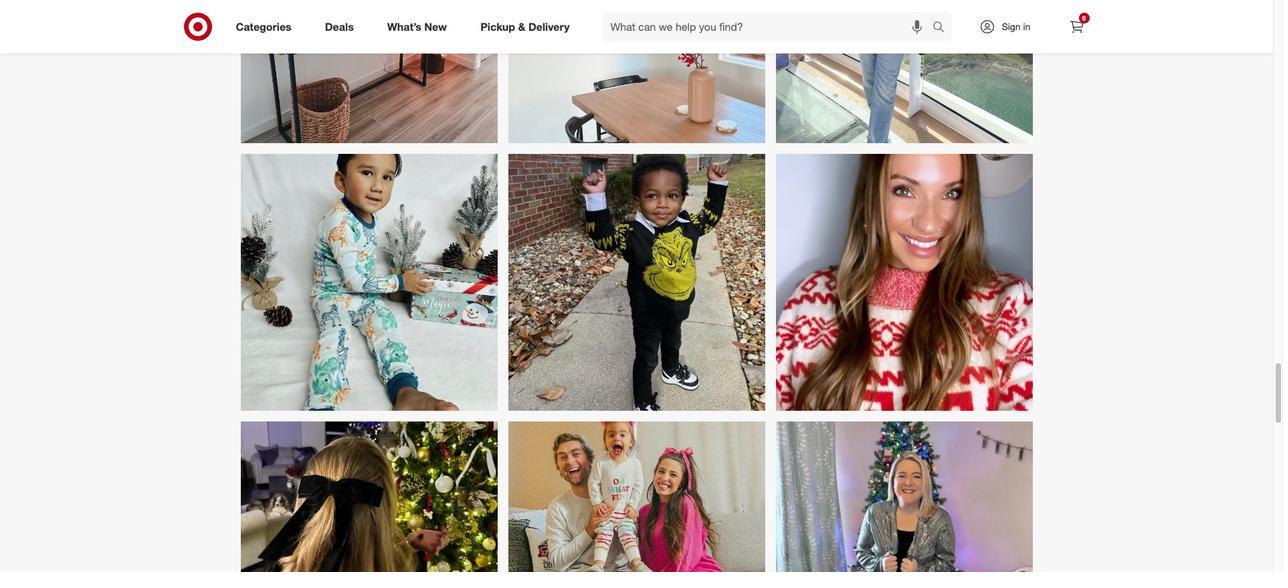 Task type: vqa. For each thing, say whether or not it's contained in the screenshot.
4th to
no



Task type: locate. For each thing, give the bounding box(es) containing it.
6 link
[[1063, 12, 1092, 41]]

sign in link
[[968, 12, 1052, 41]]

delivery
[[529, 20, 570, 33]]

user image by @mamadepablof image
[[241, 154, 498, 411]]

what's
[[387, 20, 422, 33]]

pickup & delivery link
[[469, 12, 587, 41]]

what's new
[[387, 20, 447, 33]]

in
[[1024, 21, 1031, 32]]

sign
[[1002, 21, 1021, 32]]

user image by @aniyaaaaa___ image
[[508, 154, 765, 411]]

&
[[518, 20, 526, 33]]

categories link
[[225, 12, 308, 41]]

search
[[927, 21, 959, 35]]

0 horizontal spatial user image by @morgandakin image
[[241, 0, 498, 143]]

1 horizontal spatial user image by @morgandakin image
[[508, 0, 765, 143]]

user image by @morgandakin image
[[241, 0, 498, 143], [508, 0, 765, 143]]



Task type: describe. For each thing, give the bounding box(es) containing it.
What can we help you find? suggestions appear below search field
[[603, 12, 936, 41]]

user image by @laynehagy image
[[776, 422, 1033, 572]]

user image by @taylorhnsn image
[[508, 422, 765, 572]]

user image by @eli_xo91 image
[[776, 0, 1033, 143]]

pickup
[[481, 20, 515, 33]]

new
[[425, 20, 447, 33]]

6
[[1083, 14, 1086, 22]]

deals
[[325, 20, 354, 33]]

deals link
[[314, 12, 371, 41]]

user image by @ash.dailey image
[[776, 154, 1033, 411]]

user image by @gabriella.ennesser image
[[241, 422, 498, 572]]

what's new link
[[376, 12, 464, 41]]

categories
[[236, 20, 292, 33]]

sign in
[[1002, 21, 1031, 32]]

pickup & delivery
[[481, 20, 570, 33]]

1 user image by @morgandakin image from the left
[[241, 0, 498, 143]]

search button
[[927, 12, 959, 44]]

2 user image by @morgandakin image from the left
[[508, 0, 765, 143]]



